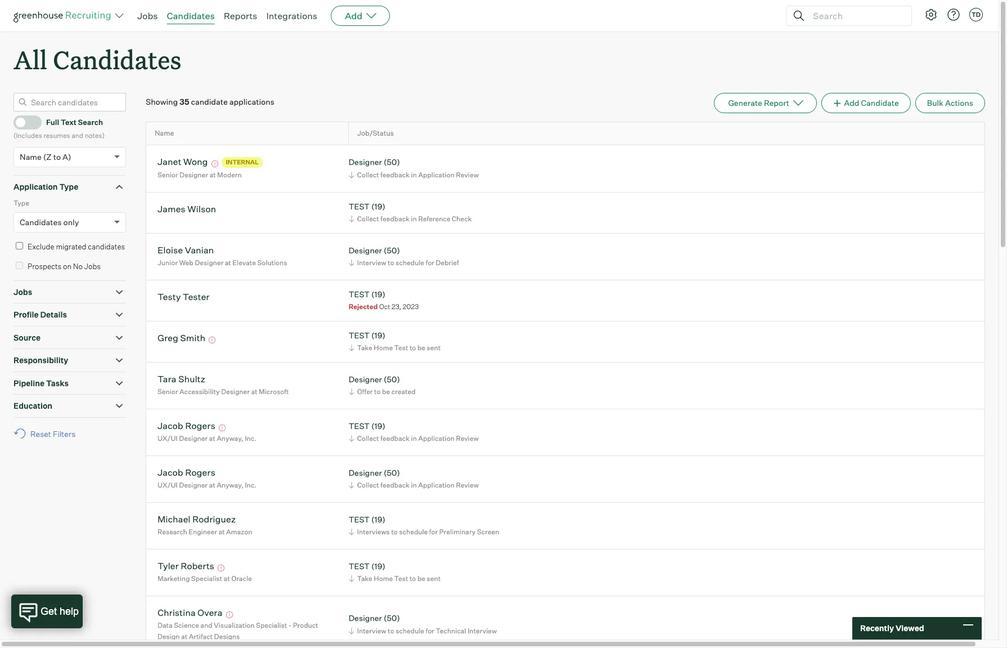 Task type: describe. For each thing, give the bounding box(es) containing it.
4 feedback from the top
[[381, 481, 410, 489]]

generate report button
[[715, 93, 817, 113]]

profile details
[[14, 310, 67, 319]]

check
[[452, 215, 472, 223]]

generate
[[729, 98, 763, 108]]

4 collect from the top
[[357, 481, 379, 489]]

christina
[[158, 607, 196, 618]]

1 collect from the top
[[357, 170, 379, 179]]

(50) for eloise vanian
[[384, 245, 400, 255]]

for inside designer (50) interview to schedule for technical interview
[[426, 627, 435, 635]]

test (19) rejected oct 23, 2023
[[349, 289, 419, 311]]

candidates for candidates
[[167, 10, 215, 21]]

candidates link
[[167, 10, 215, 21]]

reports
[[224, 10, 258, 21]]

collect feedback in application review link for janet wong
[[347, 169, 482, 180]]

prospects
[[28, 262, 61, 271]]

profile
[[14, 310, 39, 319]]

0 vertical spatial type
[[59, 182, 78, 191]]

reports link
[[224, 10, 258, 21]]

at inside eloise vanian junior web designer at elevate solutions
[[225, 259, 231, 267]]

amazon
[[226, 528, 252, 536]]

at down the janet wong has been in application review for more than 5 days image
[[210, 171, 216, 179]]

2 test from the top
[[395, 574, 408, 583]]

michael rodriguez link
[[158, 513, 236, 526]]

-
[[289, 621, 292, 630]]

reset
[[30, 429, 51, 438]]

in for jacob rogers's collect feedback in application review "link"
[[411, 434, 417, 443]]

2 take home test to be sent link from the top
[[347, 573, 444, 584]]

screen
[[477, 528, 500, 536]]

1 vertical spatial candidates
[[53, 43, 182, 76]]

pipeline
[[14, 378, 45, 388]]

jacob rogers
[[158, 420, 215, 431]]

report
[[765, 98, 790, 108]]

test inside test (19) collect feedback in application review
[[349, 421, 370, 431]]

jacob rogers ux/ui designer at anyway, inc.
[[158, 467, 257, 489]]

preliminary
[[440, 528, 476, 536]]

james wilson link
[[158, 203, 216, 216]]

0 horizontal spatial type
[[14, 199, 29, 207]]

feedback inside test (19) collect feedback in application review
[[381, 434, 410, 443]]

reference
[[419, 215, 451, 223]]

specialist inside data science and visualization specialist - product design at artifact designs
[[256, 621, 287, 630]]

designer inside tara shultz senior accessibility designer at microsoft
[[221, 387, 250, 396]]

for for vanian
[[426, 259, 435, 267]]

candidates
[[88, 242, 125, 251]]

to inside test (19) interviews to schedule for preliminary screen
[[392, 528, 398, 536]]

oracle
[[231, 574, 252, 583]]

(19) inside test (19) collect feedback in reference check
[[372, 201, 386, 211]]

jacob for jacob rogers
[[158, 420, 183, 431]]

microsoft
[[259, 387, 289, 396]]

Search candidates field
[[14, 93, 126, 112]]

application type
[[14, 182, 78, 191]]

tyler roberts has been in take home test for more than 7 days image
[[216, 564, 227, 571]]

created
[[392, 387, 416, 396]]

senior designer at modern
[[158, 171, 242, 179]]

showing
[[146, 97, 178, 107]]

candidates only
[[20, 217, 79, 227]]

tyler
[[158, 560, 179, 571]]

collect feedback in reference check link
[[347, 213, 475, 224]]

1 jacob rogers link from the top
[[158, 420, 215, 433]]

1 test from the top
[[395, 344, 408, 352]]

applications
[[230, 97, 275, 107]]

6 (19) from the top
[[372, 561, 386, 571]]

rodriguez
[[193, 513, 236, 525]]

2 test (19) take home test to be sent from the top
[[349, 561, 441, 583]]

designer inside eloise vanian junior web designer at elevate solutions
[[195, 259, 224, 267]]

jacob for jacob rogers ux/ui designer at anyway, inc.
[[158, 467, 183, 478]]

bulk actions link
[[916, 93, 986, 113]]

michael rodriguez research engineer at amazon
[[158, 513, 252, 536]]

shultz
[[178, 373, 205, 384]]

data
[[158, 621, 173, 630]]

details
[[40, 310, 67, 319]]

wong
[[183, 156, 208, 167]]

engineer
[[189, 528, 217, 536]]

and inside the full text search (includes resumes and notes)
[[72, 131, 83, 140]]

roberts
[[181, 560, 214, 571]]

prospects on no jobs
[[28, 262, 101, 271]]

eloise
[[158, 244, 183, 255]]

and inside data science and visualization specialist - product design at artifact designs
[[201, 621, 213, 630]]

marketing specialist at oracle
[[158, 574, 252, 583]]

anyway, inside jacob rogers ux/ui designer at anyway, inc.
[[217, 481, 244, 489]]

(50) for tara shultz
[[384, 374, 400, 384]]

1 take home test to be sent link from the top
[[347, 342, 444, 353]]

a)
[[63, 152, 71, 161]]

candidates for candidates only
[[20, 217, 62, 227]]

senior inside tara shultz senior accessibility designer at microsoft
[[158, 387, 178, 396]]

candidates only option
[[20, 217, 79, 227]]

designer (50) collect feedback in application review for senior designer at modern
[[349, 157, 479, 179]]

reset filters
[[30, 429, 76, 438]]

greg smith
[[158, 332, 205, 343]]

test (19) interviews to schedule for preliminary screen
[[349, 514, 500, 536]]

2 take from the top
[[357, 574, 373, 583]]

source
[[14, 333, 41, 342]]

(19) inside test (19) collect feedback in application review
[[372, 421, 386, 431]]

education
[[14, 401, 52, 411]]

designer (50) offer to be created
[[349, 374, 416, 396]]

name (z to a)
[[20, 152, 71, 161]]

(includes
[[14, 131, 42, 140]]

Prospects on No Jobs checkbox
[[16, 262, 23, 269]]

name (z to a) option
[[20, 152, 71, 161]]

ux/ui designer at anyway, inc.
[[158, 434, 257, 443]]

designer inside jacob rogers ux/ui designer at anyway, inc.
[[179, 481, 208, 489]]

junior
[[158, 259, 178, 267]]

1 test (19) take home test to be sent from the top
[[349, 330, 441, 352]]

smith
[[180, 332, 205, 343]]

greg smith has been in take home test for more than 7 days image
[[207, 336, 218, 343]]

interview to schedule for technical interview link
[[347, 625, 500, 636]]

interviews
[[357, 528, 390, 536]]

1 horizontal spatial jobs
[[84, 262, 101, 271]]

designer inside designer (50) offer to be created
[[349, 374, 382, 384]]

2 sent from the top
[[427, 574, 441, 583]]

greenhouse recruiting image
[[14, 9, 115, 23]]

schedule for rodriguez
[[399, 528, 428, 536]]

candidate
[[191, 97, 228, 107]]

3 (19) from the top
[[372, 330, 386, 340]]

at down tyler roberts has been in take home test for more than 7 days image
[[224, 574, 230, 583]]

tyler roberts link
[[158, 560, 214, 573]]

in for collect feedback in reference check link
[[411, 215, 417, 223]]

janet wong has been in application review for more than 5 days image
[[210, 160, 220, 167]]

tester
[[183, 291, 210, 302]]

offer to be created link
[[347, 386, 419, 397]]

full text search (includes resumes and notes)
[[14, 118, 105, 140]]

wilson
[[188, 203, 216, 214]]

in for janet wong collect feedback in application review "link"
[[411, 170, 417, 179]]

test (19) collect feedback in reference check
[[349, 201, 472, 223]]

23,
[[392, 302, 402, 311]]

james wilson
[[158, 203, 216, 214]]

add button
[[331, 6, 390, 26]]

designs
[[214, 632, 240, 641]]

configure image
[[925, 8, 939, 21]]

name for name (z to a)
[[20, 152, 42, 161]]

schedule inside designer (50) interview to schedule for technical interview
[[396, 627, 425, 635]]

at inside data science and visualization specialist - product design at artifact designs
[[181, 632, 188, 641]]

greg
[[158, 332, 178, 343]]

product
[[293, 621, 318, 630]]

filters
[[53, 429, 76, 438]]

exclude migrated candidates
[[28, 242, 125, 251]]

1 anyway, from the top
[[217, 434, 244, 443]]

be for 1st take home test to be sent 'link' from the bottom of the page
[[418, 574, 426, 583]]



Task type: vqa. For each thing, say whether or not it's contained in the screenshot.
=
no



Task type: locate. For each thing, give the bounding box(es) containing it.
test up designer (50) interview to schedule for technical interview
[[395, 574, 408, 583]]

schedule inside test (19) interviews to schedule for preliminary screen
[[399, 528, 428, 536]]

ux/ui down jacob rogers on the left of page
[[158, 434, 178, 443]]

application inside test (19) collect feedback in application review
[[419, 434, 455, 443]]

interview for designer (50) interview to schedule for technical interview
[[357, 627, 387, 635]]

review for jacob rogers
[[456, 434, 479, 443]]

tasks
[[46, 378, 69, 388]]

schedule left technical at bottom
[[396, 627, 425, 635]]

marketing
[[158, 574, 190, 583]]

1 feedback from the top
[[381, 170, 410, 179]]

collect up 'interviews'
[[357, 481, 379, 489]]

0 vertical spatial schedule
[[396, 259, 425, 267]]

(19) down oct
[[372, 330, 386, 340]]

checkmark image
[[19, 118, 27, 126]]

candidate
[[862, 98, 900, 108]]

(19) up 'interviews'
[[372, 514, 386, 524]]

collect down job/status on the left top of the page
[[357, 170, 379, 179]]

2 review from the top
[[456, 434, 479, 443]]

4 in from the top
[[411, 481, 417, 489]]

1 vertical spatial type
[[14, 199, 29, 207]]

to inside designer (50) interview to schedule for debrief
[[388, 259, 394, 267]]

collect feedback in application review link down created at left bottom
[[347, 433, 482, 444]]

(19) down offer to be created link
[[372, 421, 386, 431]]

and up artifact
[[201, 621, 213, 630]]

on
[[63, 262, 72, 271]]

ux/ui
[[158, 434, 178, 443], [158, 481, 178, 489]]

2 test from the top
[[349, 289, 370, 299]]

christina overa has been in technical interview for more than 14 days image
[[225, 611, 235, 618]]

2 (50) from the top
[[384, 245, 400, 255]]

1 vertical spatial home
[[374, 574, 393, 583]]

2 in from the top
[[411, 215, 417, 223]]

home up designer (50) offer to be created
[[374, 344, 393, 352]]

in up test (19) interviews to schedule for preliminary screen
[[411, 481, 417, 489]]

tara shultz link
[[158, 373, 205, 386]]

be inside designer (50) offer to be created
[[382, 387, 390, 396]]

1 vertical spatial jacob rogers link
[[158, 467, 215, 479]]

1 horizontal spatial and
[[201, 621, 213, 630]]

1 senior from the top
[[158, 171, 178, 179]]

(50) inside designer (50) offer to be created
[[384, 374, 400, 384]]

1 (50) from the top
[[384, 157, 400, 167]]

application
[[419, 170, 455, 179], [14, 182, 58, 191], [419, 434, 455, 443], [419, 481, 455, 489]]

all candidates
[[14, 43, 182, 76]]

interview for designer (50) interview to schedule for debrief
[[357, 259, 387, 267]]

0 vertical spatial add
[[345, 10, 363, 21]]

0 vertical spatial sent
[[427, 344, 441, 352]]

home down 'interviews'
[[374, 574, 393, 583]]

test down 'rejected'
[[349, 330, 370, 340]]

2 ux/ui from the top
[[158, 481, 178, 489]]

for inside designer (50) interview to schedule for debrief
[[426, 259, 435, 267]]

2 vertical spatial collect feedback in application review link
[[347, 480, 482, 490]]

0 vertical spatial home
[[374, 344, 393, 352]]

greg smith link
[[158, 332, 205, 345]]

visualization
[[214, 621, 255, 630]]

take home test to be sent link down 'interviews'
[[347, 573, 444, 584]]

1 sent from the top
[[427, 344, 441, 352]]

inc. inside jacob rogers ux/ui designer at anyway, inc.
[[245, 481, 257, 489]]

jacob
[[158, 420, 183, 431], [158, 467, 183, 478]]

test (19) take home test to be sent
[[349, 330, 441, 352], [349, 561, 441, 583]]

be down 2023
[[418, 344, 426, 352]]

all
[[14, 43, 47, 76]]

rogers up ux/ui designer at anyway, inc.
[[185, 420, 215, 431]]

schedule right 'interviews'
[[399, 528, 428, 536]]

1 (19) from the top
[[372, 201, 386, 211]]

2 jacob from the top
[[158, 467, 183, 478]]

interview to schedule for debrief link
[[347, 257, 462, 268]]

(50) up offer to be created link
[[384, 374, 400, 384]]

designer (50) collect feedback in application review up test (19) collect feedback in reference check
[[349, 157, 479, 179]]

0 vertical spatial review
[[456, 170, 479, 179]]

jobs left candidates link
[[137, 10, 158, 21]]

integrations
[[267, 10, 318, 21]]

0 vertical spatial specialist
[[191, 574, 222, 583]]

3 review from the top
[[456, 481, 479, 489]]

schedule left debrief
[[396, 259, 425, 267]]

1 vertical spatial take home test to be sent link
[[347, 573, 444, 584]]

interview inside designer (50) interview to schedule for debrief
[[357, 259, 387, 267]]

0 horizontal spatial and
[[72, 131, 83, 140]]

jacob rogers has been in application review for more than 5 days image
[[217, 424, 228, 431]]

ux/ui up michael
[[158, 481, 178, 489]]

debrief
[[436, 259, 459, 267]]

jacob rogers link down ux/ui designer at anyway, inc.
[[158, 467, 215, 479]]

(50) down test (19) collect feedback in application review
[[384, 468, 400, 477]]

test down 'interviews'
[[349, 561, 370, 571]]

take home test to be sent link up designer (50) offer to be created
[[347, 342, 444, 353]]

schedule inside designer (50) interview to schedule for debrief
[[396, 259, 425, 267]]

(50) inside designer (50) interview to schedule for technical interview
[[384, 613, 400, 623]]

rogers inside jacob rogers ux/ui designer at anyway, inc.
[[185, 467, 215, 478]]

1 horizontal spatial specialist
[[256, 621, 287, 630]]

artifact
[[189, 632, 213, 641]]

5 (19) from the top
[[372, 514, 386, 524]]

science
[[174, 621, 199, 630]]

anyway, up rodriguez
[[217, 481, 244, 489]]

3 collect feedback in application review link from the top
[[347, 480, 482, 490]]

1 horizontal spatial name
[[155, 129, 174, 137]]

candidates down jobs 'link'
[[53, 43, 182, 76]]

rogers
[[185, 420, 215, 431], [185, 467, 215, 478]]

type down application type
[[14, 199, 29, 207]]

rogers for jacob rogers
[[185, 420, 215, 431]]

test inside test (19) collect feedback in reference check
[[349, 201, 370, 211]]

jacob rogers link
[[158, 420, 215, 433], [158, 467, 215, 479]]

2 collect from the top
[[357, 215, 379, 223]]

add for add candidate
[[845, 98, 860, 108]]

recently
[[861, 623, 895, 633]]

modern
[[217, 171, 242, 179]]

jacob up ux/ui designer at anyway, inc.
[[158, 420, 183, 431]]

0 horizontal spatial jobs
[[14, 287, 32, 297]]

christina overa
[[158, 607, 223, 618]]

type
[[59, 182, 78, 191], [14, 199, 29, 207]]

1 test from the top
[[349, 201, 370, 211]]

jobs link
[[137, 10, 158, 21]]

0 vertical spatial test
[[395, 344, 408, 352]]

type down a)
[[59, 182, 78, 191]]

design
[[158, 632, 180, 641]]

0 vertical spatial jacob rogers link
[[158, 420, 215, 433]]

designer (50) collect feedback in application review
[[349, 157, 479, 179], [349, 468, 479, 489]]

5 test from the top
[[349, 514, 370, 524]]

designer (50) collect feedback in application review down test (19) collect feedback in application review
[[349, 468, 479, 489]]

at down science
[[181, 632, 188, 641]]

0 vertical spatial and
[[72, 131, 83, 140]]

0 vertical spatial senior
[[158, 171, 178, 179]]

2 senior from the top
[[158, 387, 178, 396]]

review for janet wong
[[456, 170, 479, 179]]

designer (50) collect feedback in application review for ux/ui designer at anyway, inc.
[[349, 468, 479, 489]]

and down text
[[72, 131, 83, 140]]

at down rodriguez
[[219, 528, 225, 536]]

to inside designer (50) interview to schedule for technical interview
[[388, 627, 394, 635]]

to inside designer (50) offer to be created
[[374, 387, 381, 396]]

add candidate
[[845, 98, 900, 108]]

viewed
[[896, 623, 925, 633]]

for inside test (19) interviews to schedule for preliminary screen
[[429, 528, 438, 536]]

collect feedback in application review link up test (19) interviews to schedule for preliminary screen
[[347, 480, 482, 490]]

testy tester
[[158, 291, 210, 302]]

2 vertical spatial be
[[418, 574, 426, 583]]

name up janet
[[155, 129, 174, 137]]

add inside the add candidate link
[[845, 98, 860, 108]]

1 vertical spatial jobs
[[84, 262, 101, 271]]

at down jacob rogers on the left of page
[[209, 434, 215, 443]]

1 rogers from the top
[[185, 420, 215, 431]]

1 collect feedback in application review link from the top
[[347, 169, 482, 180]]

feedback up test (19) interviews to schedule for preliminary screen
[[381, 481, 410, 489]]

1 vertical spatial test
[[395, 574, 408, 583]]

3 feedback from the top
[[381, 434, 410, 443]]

1 designer (50) collect feedback in application review from the top
[[349, 157, 479, 179]]

candidate reports are now available! apply filters and select "view in app" element
[[715, 93, 817, 113]]

test up collect feedback in reference check link
[[349, 201, 370, 211]]

add inside 'add' popup button
[[345, 10, 363, 21]]

collect up designer (50) interview to schedule for debrief
[[357, 215, 379, 223]]

jobs
[[137, 10, 158, 21], [84, 262, 101, 271], [14, 287, 32, 297]]

feedback up test (19) collect feedback in reference check
[[381, 170, 410, 179]]

2 anyway, from the top
[[217, 481, 244, 489]]

td button
[[968, 6, 986, 24]]

0 vertical spatial jobs
[[137, 10, 158, 21]]

2 jacob rogers link from the top
[[158, 467, 215, 479]]

at left microsoft
[[251, 387, 258, 396]]

2 rogers from the top
[[185, 467, 215, 478]]

jacob rogers link up ux/ui designer at anyway, inc.
[[158, 420, 215, 433]]

0 vertical spatial ux/ui
[[158, 434, 178, 443]]

notes)
[[85, 131, 105, 140]]

for left technical at bottom
[[426, 627, 435, 635]]

1 horizontal spatial type
[[59, 182, 78, 191]]

(19) inside test (19) rejected oct 23, 2023
[[372, 289, 386, 299]]

collect feedback in application review link up test (19) collect feedback in reference check
[[347, 169, 482, 180]]

be
[[418, 344, 426, 352], [382, 387, 390, 396], [418, 574, 426, 583]]

janet wong
[[158, 156, 208, 167]]

in inside test (19) collect feedback in application review
[[411, 434, 417, 443]]

search
[[78, 118, 103, 127]]

(19) inside test (19) interviews to schedule for preliminary screen
[[372, 514, 386, 524]]

2 home from the top
[[374, 574, 393, 583]]

1 take from the top
[[357, 344, 373, 352]]

jobs right 'no'
[[84, 262, 101, 271]]

5 (50) from the top
[[384, 613, 400, 623]]

review inside test (19) collect feedback in application review
[[456, 434, 479, 443]]

4 (19) from the top
[[372, 421, 386, 431]]

rejected
[[349, 302, 378, 311]]

test (19) take home test to be sent down 23,
[[349, 330, 441, 352]]

1 vertical spatial add
[[845, 98, 860, 108]]

elevate
[[233, 259, 256, 267]]

test up 'rejected'
[[349, 289, 370, 299]]

0 horizontal spatial add
[[345, 10, 363, 21]]

2 feedback from the top
[[381, 215, 410, 223]]

1 vertical spatial rogers
[[185, 467, 215, 478]]

be up designer (50) interview to schedule for technical interview
[[418, 574, 426, 583]]

2023
[[403, 302, 419, 311]]

at left elevate
[[225, 259, 231, 267]]

2 vertical spatial candidates
[[20, 217, 62, 227]]

jobs up profile
[[14, 287, 32, 297]]

tyler roberts
[[158, 560, 214, 571]]

Exclude migrated candidates checkbox
[[16, 242, 23, 249]]

0 horizontal spatial name
[[20, 152, 42, 161]]

1 vertical spatial be
[[382, 387, 390, 396]]

1 in from the top
[[411, 170, 417, 179]]

1 vertical spatial for
[[429, 528, 438, 536]]

test down 23,
[[395, 344, 408, 352]]

(50)
[[384, 157, 400, 167], [384, 245, 400, 255], [384, 374, 400, 384], [384, 468, 400, 477], [384, 613, 400, 623]]

1 vertical spatial specialist
[[256, 621, 287, 630]]

(19) down 'interviews'
[[372, 561, 386, 571]]

2 vertical spatial schedule
[[396, 627, 425, 635]]

1 vertical spatial collect feedback in application review link
[[347, 433, 482, 444]]

take down 'interviews'
[[357, 574, 373, 583]]

senior down tara in the left of the page
[[158, 387, 178, 396]]

1 vertical spatial anyway,
[[217, 481, 244, 489]]

0 vertical spatial designer (50) collect feedback in application review
[[349, 157, 479, 179]]

0 vertical spatial take
[[357, 344, 373, 352]]

(19) up collect feedback in reference check link
[[372, 201, 386, 211]]

in down created at left bottom
[[411, 434, 417, 443]]

test inside test (19) interviews to schedule for preliminary screen
[[349, 514, 370, 524]]

at inside michael rodriguez research engineer at amazon
[[219, 528, 225, 536]]

add candidate link
[[822, 93, 911, 113]]

2 horizontal spatial jobs
[[137, 10, 158, 21]]

take down 'rejected'
[[357, 344, 373, 352]]

at inside jacob rogers ux/ui designer at anyway, inc.
[[209, 481, 215, 489]]

1 horizontal spatial add
[[845, 98, 860, 108]]

(50) for jacob rogers
[[384, 468, 400, 477]]

1 vertical spatial designer (50) collect feedback in application review
[[349, 468, 479, 489]]

name for name
[[155, 129, 174, 137]]

be for second take home test to be sent 'link' from the bottom of the page
[[418, 344, 426, 352]]

(50) down job/status on the left top of the page
[[384, 157, 400, 167]]

2 collect feedback in application review link from the top
[[347, 433, 482, 444]]

collect feedback in application review link for jacob rogers
[[347, 433, 482, 444]]

in inside test (19) collect feedback in reference check
[[411, 215, 417, 223]]

Search text field
[[811, 8, 902, 24]]

collect inside test (19) collect feedback in application review
[[357, 434, 379, 443]]

(19) up oct
[[372, 289, 386, 299]]

showing 35 candidate applications
[[146, 97, 275, 107]]

bulk actions
[[928, 98, 974, 108]]

in left reference
[[411, 215, 417, 223]]

feedback down created at left bottom
[[381, 434, 410, 443]]

test up 'interviews'
[[349, 514, 370, 524]]

technical
[[436, 627, 467, 635]]

designer inside designer (50) interview to schedule for technical interview
[[349, 613, 382, 623]]

take
[[357, 344, 373, 352], [357, 574, 373, 583]]

0 vertical spatial name
[[155, 129, 174, 137]]

(50) inside designer (50) interview to schedule for debrief
[[384, 245, 400, 255]]

reset filters button
[[14, 423, 81, 444]]

janet
[[158, 156, 181, 167]]

2 vertical spatial for
[[426, 627, 435, 635]]

rogers inside jacob rogers link
[[185, 420, 215, 431]]

jacob inside jacob rogers ux/ui designer at anyway, inc.
[[158, 467, 183, 478]]

janet wong link
[[158, 156, 208, 169]]

1 vertical spatial schedule
[[399, 528, 428, 536]]

in up test (19) collect feedback in reference check
[[411, 170, 417, 179]]

(z
[[43, 152, 52, 161]]

1 inc. from the top
[[245, 434, 257, 443]]

td
[[972, 11, 981, 19]]

35
[[180, 97, 189, 107]]

at up rodriguez
[[209, 481, 215, 489]]

1 vertical spatial senior
[[158, 387, 178, 396]]

collect inside test (19) collect feedback in reference check
[[357, 215, 379, 223]]

feedback
[[381, 170, 410, 179], [381, 215, 410, 223], [381, 434, 410, 443], [381, 481, 410, 489]]

schedule for vanian
[[396, 259, 425, 267]]

solutions
[[258, 259, 287, 267]]

1 vertical spatial inc.
[[245, 481, 257, 489]]

feedback up designer (50) interview to schedule for debrief
[[381, 215, 410, 223]]

1 ux/ui from the top
[[158, 434, 178, 443]]

test (19) take home test to be sent down 'interviews'
[[349, 561, 441, 583]]

specialist left -
[[256, 621, 287, 630]]

(50) up the interview to schedule for debrief link
[[384, 245, 400, 255]]

1 jacob from the top
[[158, 420, 183, 431]]

james
[[158, 203, 186, 214]]

0 vertical spatial be
[[418, 344, 426, 352]]

testy tester link
[[158, 291, 210, 304]]

2 (19) from the top
[[372, 289, 386, 299]]

0 vertical spatial jacob
[[158, 420, 183, 431]]

type element
[[14, 198, 126, 240]]

1 home from the top
[[374, 344, 393, 352]]

2 vertical spatial review
[[456, 481, 479, 489]]

jacob up michael
[[158, 467, 183, 478]]

schedule
[[396, 259, 425, 267], [399, 528, 428, 536], [396, 627, 425, 635]]

in for third collect feedback in application review "link" from the top
[[411, 481, 417, 489]]

for left debrief
[[426, 259, 435, 267]]

3 (50) from the top
[[384, 374, 400, 384]]

for for rodriguez
[[429, 528, 438, 536]]

offer
[[357, 387, 373, 396]]

christina overa link
[[158, 607, 223, 620]]

1 vertical spatial and
[[201, 621, 213, 630]]

candidates inside type element
[[20, 217, 62, 227]]

rogers down ux/ui designer at anyway, inc.
[[185, 467, 215, 478]]

3 test from the top
[[349, 330, 370, 340]]

3 in from the top
[[411, 434, 417, 443]]

candidates right jobs 'link'
[[167, 10, 215, 21]]

(50) up interview to schedule for technical interview link
[[384, 613, 400, 623]]

0 vertical spatial inc.
[[245, 434, 257, 443]]

0 vertical spatial rogers
[[185, 420, 215, 431]]

4 test from the top
[[349, 421, 370, 431]]

0 vertical spatial take home test to be sent link
[[347, 342, 444, 353]]

recently viewed
[[861, 623, 925, 633]]

test
[[349, 201, 370, 211], [349, 289, 370, 299], [349, 330, 370, 340], [349, 421, 370, 431], [349, 514, 370, 524], [349, 561, 370, 571]]

michael
[[158, 513, 191, 525]]

4 (50) from the top
[[384, 468, 400, 477]]

0 horizontal spatial specialist
[[191, 574, 222, 583]]

specialist down roberts
[[191, 574, 222, 583]]

at inside tara shultz senior accessibility designer at microsoft
[[251, 387, 258, 396]]

eloise vanian junior web designer at elevate solutions
[[158, 244, 287, 267]]

1 vertical spatial sent
[[427, 574, 441, 583]]

anyway,
[[217, 434, 244, 443], [217, 481, 244, 489]]

1 vertical spatial jacob
[[158, 467, 183, 478]]

1 vertical spatial name
[[20, 152, 42, 161]]

candidates up exclude
[[20, 217, 62, 227]]

1 vertical spatial review
[[456, 434, 479, 443]]

be left created at left bottom
[[382, 387, 390, 396]]

anyway, down jacob rogers has been in application review for more than 5 days image
[[217, 434, 244, 443]]

test down offer on the left of page
[[349, 421, 370, 431]]

6 test from the top
[[349, 561, 370, 571]]

2 designer (50) collect feedback in application review from the top
[[349, 468, 479, 489]]

0 vertical spatial candidates
[[167, 10, 215, 21]]

1 vertical spatial ux/ui
[[158, 481, 178, 489]]

web
[[179, 259, 193, 267]]

overa
[[198, 607, 223, 618]]

1 review from the top
[[456, 170, 479, 179]]

research
[[158, 528, 187, 536]]

senior down janet
[[158, 171, 178, 179]]

test inside test (19) rejected oct 23, 2023
[[349, 289, 370, 299]]

0 vertical spatial test (19) take home test to be sent
[[349, 330, 441, 352]]

rogers for jacob rogers ux/ui designer at anyway, inc.
[[185, 467, 215, 478]]

ux/ui inside jacob rogers ux/ui designer at anyway, inc.
[[158, 481, 178, 489]]

2 vertical spatial jobs
[[14, 287, 32, 297]]

internal
[[226, 158, 259, 166]]

generate report
[[729, 98, 790, 108]]

sent
[[427, 344, 441, 352], [427, 574, 441, 583]]

0 vertical spatial collect feedback in application review link
[[347, 169, 482, 180]]

0 vertical spatial anyway,
[[217, 434, 244, 443]]

0 vertical spatial for
[[426, 259, 435, 267]]

feedback inside test (19) collect feedback in reference check
[[381, 215, 410, 223]]

1 vertical spatial take
[[357, 574, 373, 583]]

collect down offer on the left of page
[[357, 434, 379, 443]]

1 vertical spatial test (19) take home test to be sent
[[349, 561, 441, 583]]

add for add
[[345, 10, 363, 21]]

designer inside designer (50) interview to schedule for debrief
[[349, 245, 382, 255]]

2 inc. from the top
[[245, 481, 257, 489]]

add
[[345, 10, 363, 21], [845, 98, 860, 108]]

3 collect from the top
[[357, 434, 379, 443]]

for left preliminary
[[429, 528, 438, 536]]

name left (z
[[20, 152, 42, 161]]



